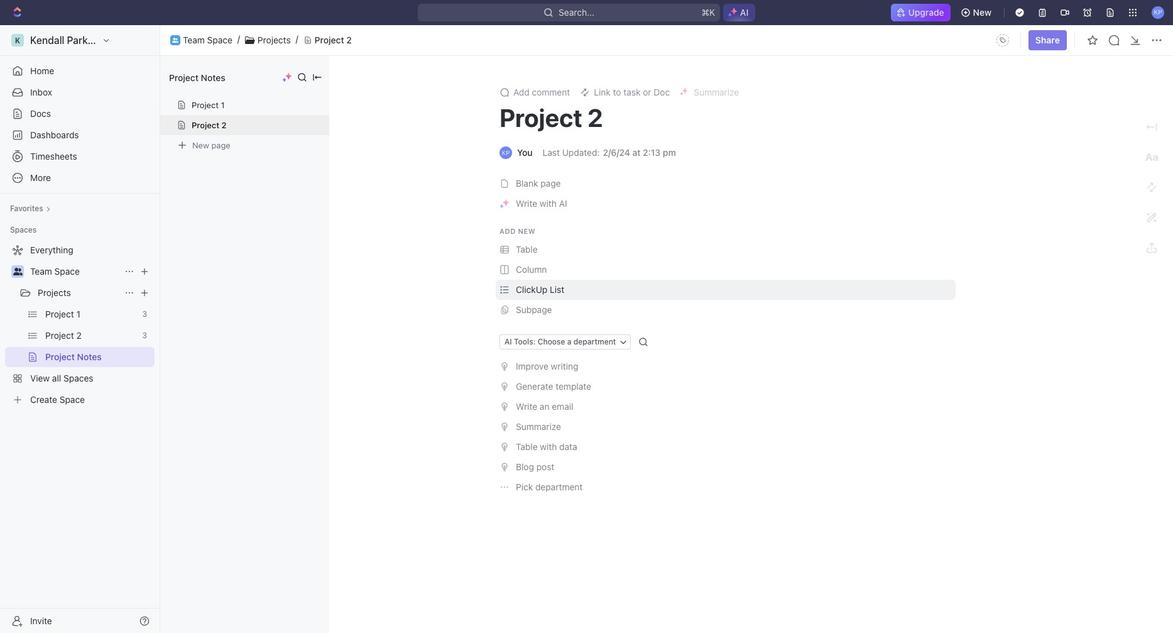 Task type: vqa. For each thing, say whether or not it's contained in the screenshot.
All Spaces joined
no



Task type: describe. For each thing, give the bounding box(es) containing it.
clickup
[[516, 284, 548, 295]]

clickup list button
[[496, 280, 956, 300]]

data
[[560, 441, 578, 452]]

choose
[[538, 337, 566, 346]]

kp inside the kp "dropdown button"
[[1155, 8, 1163, 16]]

add comment
[[514, 87, 570, 97]]

view all spaces
[[30, 373, 93, 384]]

subpage
[[516, 304, 552, 315]]

create space link
[[5, 390, 152, 410]]

template
[[556, 381, 592, 392]]

doc
[[654, 87, 670, 97]]

ai for ai
[[741, 7, 749, 18]]

0 vertical spatial team
[[183, 34, 205, 45]]

everything link
[[5, 240, 152, 260]]

project 2 inside 'link'
[[45, 330, 82, 341]]

improve writing
[[516, 361, 579, 372]]

3 for 1
[[142, 309, 147, 319]]

link to task or doc button
[[575, 84, 675, 101]]

ai tools: choose a department
[[505, 337, 616, 346]]

pick department button
[[496, 477, 956, 497]]

parks's
[[67, 35, 101, 46]]

link to task or doc
[[594, 87, 670, 97]]

summarize button
[[675, 84, 745, 101]]

inbox
[[30, 87, 52, 97]]

blog post
[[516, 461, 555, 472]]

kendall
[[30, 35, 64, 46]]

list
[[550, 284, 565, 295]]

ai inside button
[[559, 198, 568, 209]]

ai button
[[724, 4, 756, 21]]

1 horizontal spatial notes
[[201, 72, 226, 83]]

to
[[613, 87, 622, 97]]

space for the top team space link
[[207, 34, 233, 45]]

upgrade link
[[891, 4, 951, 21]]

email
[[552, 401, 574, 412]]

0 horizontal spatial projects link
[[38, 283, 119, 303]]

0 vertical spatial team space link
[[183, 34, 233, 46]]

improve writing button
[[496, 356, 956, 377]]

blog
[[516, 461, 534, 472]]

summarize inside button
[[516, 421, 561, 432]]

blank page
[[516, 178, 561, 189]]

link
[[594, 87, 611, 97]]

a
[[568, 337, 572, 346]]

write an email button
[[496, 397, 956, 417]]

new
[[518, 227, 536, 235]]

user group image for the top team space link
[[172, 38, 179, 43]]

subpage button
[[496, 300, 956, 320]]

department inside pick department button
[[536, 482, 583, 492]]

dashboards link
[[5, 125, 155, 145]]

timesheets
[[30, 151, 77, 162]]

notes inside sidebar navigation
[[77, 351, 102, 362]]

3 for 2
[[142, 331, 147, 340]]

timesheets link
[[5, 146, 155, 167]]

clickup list
[[516, 284, 565, 295]]

2:13
[[643, 147, 661, 158]]

kp button
[[1149, 3, 1169, 23]]

column
[[516, 264, 547, 275]]

or
[[643, 87, 652, 97]]

share
[[1036, 35, 1061, 45]]

0 vertical spatial spaces
[[10, 225, 37, 235]]

you
[[517, 147, 533, 158]]

kendall parks's workspace
[[30, 35, 156, 46]]

new page
[[192, 140, 231, 150]]

dashboards
[[30, 130, 79, 140]]

summarize inside dropdown button
[[694, 87, 739, 97]]

new button
[[956, 3, 1000, 23]]

home
[[30, 65, 54, 76]]

at
[[633, 147, 641, 158]]

table with data button
[[496, 437, 956, 457]]

user group image for left team space link
[[13, 268, 22, 275]]

more button
[[5, 168, 155, 188]]

0 vertical spatial department
[[574, 337, 616, 346]]

docs
[[30, 108, 51, 119]]

table for table
[[516, 244, 538, 255]]

sidebar navigation
[[0, 25, 163, 633]]

workspace
[[104, 35, 156, 46]]

favorites button
[[5, 201, 56, 216]]

create space
[[30, 394, 85, 405]]

0 horizontal spatial kp
[[502, 149, 510, 157]]

writing
[[551, 361, 579, 372]]

task
[[624, 87, 641, 97]]

pm
[[663, 147, 676, 158]]

docs link
[[5, 104, 155, 124]]

1 horizontal spatial spaces
[[64, 373, 93, 384]]

blank page button
[[496, 174, 956, 194]]

summarize button
[[496, 417, 956, 437]]

with for write
[[540, 198, 557, 209]]

2/6/24
[[603, 147, 631, 158]]

write with ai button
[[496, 194, 956, 214]]



Task type: locate. For each thing, give the bounding box(es) containing it.
2
[[347, 34, 352, 45], [588, 102, 603, 132], [222, 120, 227, 130], [76, 330, 82, 341]]

2 vertical spatial ai
[[505, 337, 512, 346]]

ai right ⌘k
[[741, 7, 749, 18]]

table button
[[496, 240, 956, 260]]

2 3 from the top
[[142, 331, 147, 340]]

tree
[[5, 240, 155, 410]]

0 vertical spatial add
[[514, 87, 530, 97]]

3 up project notes link
[[142, 331, 147, 340]]

1 horizontal spatial project 1
[[192, 100, 225, 110]]

an
[[540, 401, 550, 412]]

page for blank page
[[541, 178, 561, 189]]

3 right project 1 link at the left
[[142, 309, 147, 319]]

ai
[[741, 7, 749, 18], [559, 198, 568, 209], [505, 337, 512, 346]]

0 horizontal spatial notes
[[77, 351, 102, 362]]

0 horizontal spatial new
[[192, 140, 209, 150]]

1 vertical spatial new
[[192, 140, 209, 150]]

project 1 inside sidebar navigation
[[45, 309, 80, 319]]

summarize
[[694, 87, 739, 97], [516, 421, 561, 432]]

2 inside 'link'
[[76, 330, 82, 341]]

1 horizontal spatial team space link
[[183, 34, 233, 46]]

1 vertical spatial projects link
[[38, 283, 119, 303]]

new
[[974, 7, 992, 18], [192, 140, 209, 150]]

add for add comment
[[514, 87, 530, 97]]

2 table from the top
[[516, 441, 538, 452]]

blog post button
[[496, 457, 956, 477]]

spaces up create space link on the left of the page
[[64, 373, 93, 384]]

kendall parks's workspace, , element
[[11, 34, 24, 47]]

project 1
[[192, 100, 225, 110], [45, 309, 80, 319]]

1 vertical spatial projects
[[38, 287, 71, 298]]

write with ai
[[516, 198, 568, 209]]

updated:
[[563, 147, 600, 158]]

1 vertical spatial department
[[536, 482, 583, 492]]

write left the an
[[516, 401, 538, 412]]

ai left tools:
[[505, 337, 512, 346]]

1 vertical spatial ai
[[559, 198, 568, 209]]

1 vertical spatial space
[[54, 266, 80, 277]]

0 vertical spatial with
[[540, 198, 557, 209]]

2 horizontal spatial ai
[[741, 7, 749, 18]]

table for table with data
[[516, 441, 538, 452]]

add left comment
[[514, 87, 530, 97]]

new for new
[[974, 7, 992, 18]]

0 horizontal spatial 1
[[76, 309, 80, 319]]

add new
[[500, 227, 536, 235]]

ai for ai tools: choose a department
[[505, 337, 512, 346]]

0 vertical spatial ai
[[741, 7, 749, 18]]

project inside 'link'
[[45, 330, 74, 341]]

comment
[[532, 87, 570, 97]]

table up blog
[[516, 441, 538, 452]]

0 horizontal spatial team space
[[30, 266, 80, 277]]

1 up new page
[[221, 100, 225, 110]]

0 horizontal spatial team space link
[[30, 262, 119, 282]]

0 vertical spatial projects link
[[258, 34, 291, 46]]

0 vertical spatial new
[[974, 7, 992, 18]]

spaces down favorites
[[10, 225, 37, 235]]

0 vertical spatial project 1
[[192, 100, 225, 110]]

0 vertical spatial user group image
[[172, 38, 179, 43]]

favorites
[[10, 204, 43, 213]]

table with data
[[516, 441, 578, 452]]

1 table from the top
[[516, 244, 538, 255]]

projects link
[[258, 34, 291, 46], [38, 283, 119, 303]]

1 vertical spatial page
[[541, 178, 561, 189]]

1 3 from the top
[[142, 309, 147, 319]]

0 horizontal spatial summarize
[[516, 421, 561, 432]]

0 horizontal spatial spaces
[[10, 225, 37, 235]]

0 vertical spatial 3
[[142, 309, 147, 319]]

table
[[516, 244, 538, 255], [516, 441, 538, 452]]

pick
[[516, 482, 533, 492]]

ai down blank page
[[559, 198, 568, 209]]

0 vertical spatial space
[[207, 34, 233, 45]]

view
[[30, 373, 50, 384]]

0 vertical spatial projects
[[258, 34, 291, 45]]

2 write from the top
[[516, 401, 538, 412]]

new inside button
[[974, 7, 992, 18]]

project 1 up project 2 'link'
[[45, 309, 80, 319]]

0 horizontal spatial user group image
[[13, 268, 22, 275]]

1 horizontal spatial team
[[183, 34, 205, 45]]

1 vertical spatial 3
[[142, 331, 147, 340]]

1 inside sidebar navigation
[[76, 309, 80, 319]]

post
[[537, 461, 555, 472]]

tree inside sidebar navigation
[[5, 240, 155, 410]]

0 horizontal spatial projects
[[38, 287, 71, 298]]

write
[[516, 198, 538, 209], [516, 401, 538, 412]]

department down post
[[536, 482, 583, 492]]

team
[[183, 34, 205, 45], [30, 266, 52, 277]]

1 write from the top
[[516, 198, 538, 209]]

0 vertical spatial summarize
[[694, 87, 739, 97]]

1 vertical spatial user group image
[[13, 268, 22, 275]]

pick department
[[516, 482, 583, 492]]

1 vertical spatial spaces
[[64, 373, 93, 384]]

0 horizontal spatial page
[[212, 140, 231, 150]]

user group image inside tree
[[13, 268, 22, 275]]

project 2 link
[[45, 326, 137, 346]]

0 vertical spatial table
[[516, 244, 538, 255]]

add for add new
[[500, 227, 516, 235]]

dropdown menu image
[[993, 30, 1013, 50]]

spaces
[[10, 225, 37, 235], [64, 373, 93, 384]]

write for write with ai
[[516, 198, 538, 209]]

inbox link
[[5, 82, 155, 102]]

column button
[[496, 260, 956, 280]]

all
[[52, 373, 61, 384]]

everything
[[30, 245, 73, 255]]

write inside button
[[516, 401, 538, 412]]

department right a
[[574, 337, 616, 346]]

k
[[15, 36, 20, 45]]

1 vertical spatial team
[[30, 266, 52, 277]]

page for new page
[[212, 140, 231, 150]]

1 horizontal spatial project notes
[[169, 72, 226, 83]]

with
[[540, 198, 557, 209], [540, 441, 557, 452]]

1 horizontal spatial kp
[[1155, 8, 1163, 16]]

1 vertical spatial with
[[540, 441, 557, 452]]

home link
[[5, 61, 155, 81]]

0 vertical spatial notes
[[201, 72, 226, 83]]

generate template button
[[496, 377, 956, 397]]

create
[[30, 394, 57, 405]]

1 horizontal spatial summarize
[[694, 87, 739, 97]]

tree containing everything
[[5, 240, 155, 410]]

0 vertical spatial project notes
[[169, 72, 226, 83]]

0 horizontal spatial ai
[[505, 337, 512, 346]]

improve
[[516, 361, 549, 372]]

team space for the top team space link
[[183, 34, 233, 45]]

0 horizontal spatial project 1
[[45, 309, 80, 319]]

project notes link
[[45, 347, 152, 367]]

0 vertical spatial 1
[[221, 100, 225, 110]]

0 horizontal spatial team
[[30, 266, 52, 277]]

ai inside button
[[741, 7, 749, 18]]

1 vertical spatial summarize
[[516, 421, 561, 432]]

team space inside sidebar navigation
[[30, 266, 80, 277]]

1 vertical spatial kp
[[502, 149, 510, 157]]

write down the blank
[[516, 198, 538, 209]]

1 up project 2 'link'
[[76, 309, 80, 319]]

1 vertical spatial table
[[516, 441, 538, 452]]

1 horizontal spatial ai
[[559, 198, 568, 209]]

write inside button
[[516, 198, 538, 209]]

blank
[[516, 178, 539, 189]]

projects inside sidebar navigation
[[38, 287, 71, 298]]

write an email
[[516, 401, 574, 412]]

project notes inside project notes link
[[45, 351, 102, 362]]

with inside write with ai button
[[540, 198, 557, 209]]

1 vertical spatial add
[[500, 227, 516, 235]]

1 vertical spatial write
[[516, 401, 538, 412]]

tools:
[[514, 337, 536, 346]]

1 vertical spatial notes
[[77, 351, 102, 362]]

1 vertical spatial team space link
[[30, 262, 119, 282]]

add left new
[[500, 227, 516, 235]]

write for write an email
[[516, 401, 538, 412]]

summarize right doc
[[694, 87, 739, 97]]

with left data
[[540, 441, 557, 452]]

summarize down the an
[[516, 421, 561, 432]]

project 1 link
[[45, 304, 137, 324]]

0 vertical spatial write
[[516, 198, 538, 209]]

with down blank page
[[540, 198, 557, 209]]

new for new page
[[192, 140, 209, 150]]

more
[[30, 172, 51, 183]]

1 vertical spatial team space
[[30, 266, 80, 277]]

0 horizontal spatial project notes
[[45, 351, 102, 362]]

generate
[[516, 381, 554, 392]]

invite
[[30, 615, 52, 626]]

add
[[514, 87, 530, 97], [500, 227, 516, 235]]

⌘k
[[702, 7, 715, 18]]

1 horizontal spatial new
[[974, 7, 992, 18]]

team inside sidebar navigation
[[30, 266, 52, 277]]

last updated: 2/6/24 at 2:13 pm
[[543, 147, 676, 158]]

0 vertical spatial kp
[[1155, 8, 1163, 16]]

project 1 up new page
[[192, 100, 225, 110]]

team space for left team space link
[[30, 266, 80, 277]]

with inside the table with data button
[[540, 441, 557, 452]]

1 horizontal spatial projects
[[258, 34, 291, 45]]

table down new
[[516, 244, 538, 255]]

2 vertical spatial space
[[60, 394, 85, 405]]

project notes
[[169, 72, 226, 83], [45, 351, 102, 362]]

space for left team space link
[[54, 266, 80, 277]]

generate template
[[516, 381, 592, 392]]

search...
[[559, 7, 595, 18]]

view all spaces link
[[5, 368, 152, 389]]

department
[[574, 337, 616, 346], [536, 482, 583, 492]]

1 horizontal spatial projects link
[[258, 34, 291, 46]]

page inside button
[[541, 178, 561, 189]]

0 vertical spatial page
[[212, 140, 231, 150]]

1 vertical spatial 1
[[76, 309, 80, 319]]

with for table
[[540, 441, 557, 452]]

1 vertical spatial project 1
[[45, 309, 80, 319]]

1 horizontal spatial page
[[541, 178, 561, 189]]

user group image
[[172, 38, 179, 43], [13, 268, 22, 275]]

last
[[543, 147, 560, 158]]

0 vertical spatial team space
[[183, 34, 233, 45]]

1 horizontal spatial 1
[[221, 100, 225, 110]]

1 horizontal spatial team space
[[183, 34, 233, 45]]

upgrade
[[909, 7, 945, 18]]

kp
[[1155, 8, 1163, 16], [502, 149, 510, 157]]

1 vertical spatial project notes
[[45, 351, 102, 362]]

1 horizontal spatial user group image
[[172, 38, 179, 43]]



